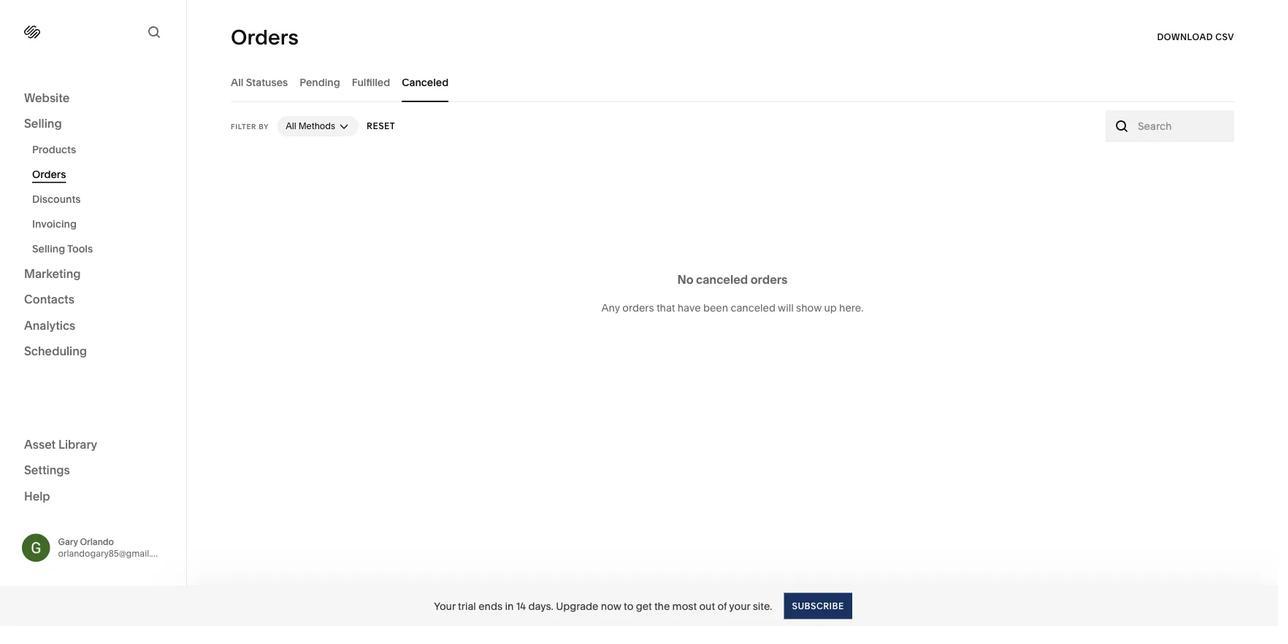 Task type: locate. For each thing, give the bounding box(es) containing it.
all
[[231, 76, 244, 88], [286, 121, 296, 131]]

0 vertical spatial selling
[[24, 117, 62, 131]]

asset library link
[[24, 437, 162, 454]]

asset
[[24, 438, 56, 452]]

canceled
[[402, 76, 449, 88]]

0 vertical spatial orders
[[231, 25, 299, 50]]

of
[[718, 600, 727, 613]]

selling up marketing
[[32, 243, 65, 255]]

1 horizontal spatial all
[[286, 121, 296, 131]]

0 horizontal spatial all
[[231, 76, 244, 88]]

1 vertical spatial all
[[286, 121, 296, 131]]

gary
[[58, 537, 78, 548]]

website
[[24, 91, 70, 105]]

all for all statuses
[[231, 76, 244, 88]]

1 horizontal spatial orders
[[751, 273, 788, 287]]

orders link
[[32, 162, 170, 187]]

1 vertical spatial selling
[[32, 243, 65, 255]]

14
[[516, 600, 526, 613]]

days.
[[528, 600, 554, 613]]

1 vertical spatial orders
[[32, 168, 66, 181]]

reset
[[367, 121, 395, 131]]

any orders that have been canceled will show up here.
[[602, 302, 864, 314]]

selling
[[24, 117, 62, 131], [32, 243, 65, 255]]

marketing link
[[24, 266, 162, 283]]

orlandogary85@gmail.com
[[58, 549, 170, 559]]

trial
[[458, 600, 476, 613]]

now
[[601, 600, 621, 613]]

orders down products
[[32, 168, 66, 181]]

fulfilled button
[[352, 62, 390, 102]]

subscribe button
[[784, 593, 852, 620]]

download
[[1157, 32, 1213, 42]]

in
[[505, 600, 514, 613]]

statuses
[[246, 76, 288, 88]]

filter
[[231, 122, 257, 131]]

by
[[259, 122, 269, 131]]

all methods
[[286, 121, 335, 131]]

all statuses button
[[231, 62, 288, 102]]

asset library
[[24, 438, 97, 452]]

orders
[[751, 273, 788, 287], [623, 302, 654, 314]]

0 vertical spatial orders
[[751, 273, 788, 287]]

orders
[[231, 25, 299, 50], [32, 168, 66, 181]]

0 horizontal spatial orders
[[32, 168, 66, 181]]

gary orlando orlandogary85@gmail.com
[[58, 537, 170, 559]]

selling down website
[[24, 117, 62, 131]]

any
[[602, 302, 620, 314]]

show
[[796, 302, 822, 314]]

will
[[778, 302, 794, 314]]

0 vertical spatial all
[[231, 76, 244, 88]]

canceled button
[[402, 62, 449, 102]]

Search field
[[1138, 118, 1226, 134]]

0 horizontal spatial orders
[[623, 302, 654, 314]]

orlando
[[80, 537, 114, 548]]

tools
[[67, 243, 93, 255]]

website link
[[24, 90, 162, 107]]

orders up will
[[751, 273, 788, 287]]

tab list
[[231, 62, 1234, 102]]

no
[[677, 273, 694, 287]]

filter by
[[231, 122, 269, 131]]

products link
[[32, 137, 170, 162]]

settings link
[[24, 463, 162, 480]]

download csv
[[1157, 32, 1234, 42]]

orders right the any
[[623, 302, 654, 314]]

the
[[654, 600, 670, 613]]

0 vertical spatial canceled
[[696, 273, 748, 287]]

upgrade
[[556, 600, 599, 613]]

no canceled orders
[[677, 273, 788, 287]]

all left methods
[[286, 121, 296, 131]]

reset button
[[367, 113, 395, 140]]

been
[[703, 302, 728, 314]]

canceled up "been"
[[696, 273, 748, 287]]

all left statuses
[[231, 76, 244, 88]]

discounts link
[[32, 187, 170, 212]]

scheduling link
[[24, 344, 162, 361]]

orders up statuses
[[231, 25, 299, 50]]

1 vertical spatial orders
[[623, 302, 654, 314]]

tab list containing all statuses
[[231, 62, 1234, 102]]

get
[[636, 600, 652, 613]]

selling inside 'link'
[[32, 243, 65, 255]]

your
[[729, 600, 750, 613]]

canceled
[[696, 273, 748, 287], [731, 302, 776, 314]]

canceled left will
[[731, 302, 776, 314]]

here.
[[839, 302, 864, 314]]

contacts
[[24, 293, 74, 307]]

analytics link
[[24, 318, 162, 335]]

have
[[678, 302, 701, 314]]

site.
[[753, 600, 772, 613]]



Task type: describe. For each thing, give the bounding box(es) containing it.
fulfilled
[[352, 76, 390, 88]]

methods
[[299, 121, 335, 131]]

library
[[58, 438, 97, 452]]

your
[[434, 600, 456, 613]]

pending
[[300, 76, 340, 88]]

most
[[672, 600, 697, 613]]

analytics
[[24, 318, 75, 333]]

1 vertical spatial canceled
[[731, 302, 776, 314]]

invoicing link
[[32, 212, 170, 237]]

csv
[[1216, 32, 1234, 42]]

pending button
[[300, 62, 340, 102]]

up
[[824, 302, 837, 314]]

products
[[32, 144, 76, 156]]

to
[[624, 600, 634, 613]]

contacts link
[[24, 292, 162, 309]]

ends
[[479, 600, 503, 613]]

selling tools
[[32, 243, 93, 255]]

help
[[24, 489, 50, 504]]

download csv button
[[1157, 24, 1234, 50]]

scheduling
[[24, 344, 87, 359]]

invoicing
[[32, 218, 77, 230]]

selling tools link
[[32, 237, 170, 262]]

all methods button
[[277, 116, 359, 137]]

settings
[[24, 463, 70, 478]]

discounts
[[32, 193, 81, 206]]

help link
[[24, 489, 50, 505]]

selling for selling tools
[[32, 243, 65, 255]]

selling for selling
[[24, 117, 62, 131]]

all statuses
[[231, 76, 288, 88]]

that
[[657, 302, 675, 314]]

marketing
[[24, 267, 81, 281]]

1 horizontal spatial orders
[[231, 25, 299, 50]]

your trial ends in 14 days. upgrade now to get the most out of your site.
[[434, 600, 772, 613]]

out
[[699, 600, 715, 613]]

all for all methods
[[286, 121, 296, 131]]

subscribe
[[792, 601, 844, 612]]

selling link
[[24, 116, 162, 133]]



